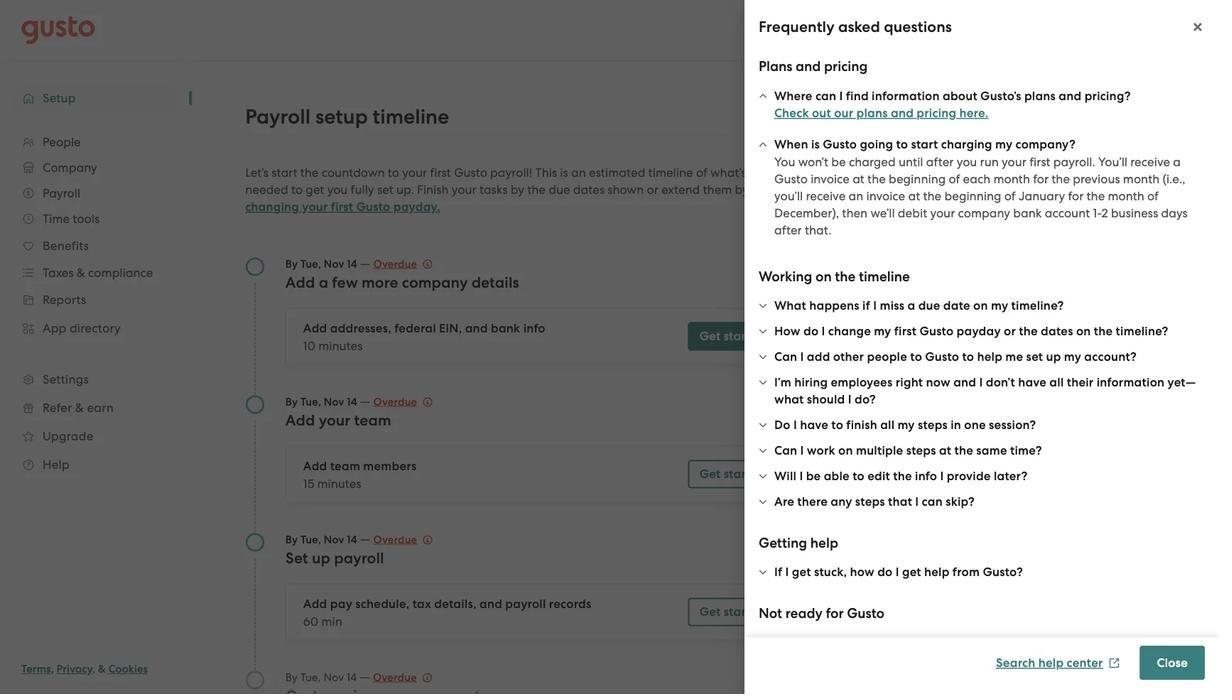 Task type: locate. For each thing, give the bounding box(es) containing it.
1 vertical spatial set
[[1113, 223, 1130, 237]]

get for set up payroll
[[700, 605, 721, 620]]

help
[[978, 350, 1003, 364], [811, 535, 839, 551], [925, 565, 950, 580], [1039, 656, 1064, 671]]

set up payroll
[[286, 550, 384, 567]]

steps left in
[[918, 418, 948, 433]]

1 vertical spatial our
[[1013, 205, 1032, 220]]

1 nov from the top
[[324, 258, 344, 270]]

0 vertical spatial up
[[952, 240, 966, 254]]

0 horizontal spatial &
[[75, 401, 84, 415]]

3 get started button from the top
[[689, 598, 777, 627]]

1 vertical spatial due
[[919, 299, 941, 313]]

4 overdue button from the top
[[373, 669, 433, 686]]

information inside i'm hiring employees right now and i don't have all their information yet— what should i do?
[[1097, 375, 1165, 390]]

0 horizontal spatial start
[[272, 166, 297, 180]]

1 vertical spatial ready
[[786, 605, 823, 622]]

0 vertical spatial do
[[804, 324, 819, 339]]

more
[[362, 274, 399, 291]]

nov up few on the top left
[[324, 258, 344, 270]]

overdue button
[[374, 256, 433, 273], [374, 393, 433, 411], [374, 531, 433, 548], [373, 669, 433, 686]]

2 vertical spatial set
[[1027, 350, 1044, 364]]

set inside frequently asked questions dialog
[[1027, 350, 1044, 364]]

dates inside frequently asked questions dialog
[[1041, 324, 1074, 339]]

pricing down the where can i find information about gusto's plans and pricing?
[[917, 106, 957, 120]]

have up handy
[[1007, 181, 1038, 197]]

by tue, nov 14 —
[[286, 256, 374, 270], [286, 394, 374, 408], [286, 532, 374, 546], [286, 670, 373, 684]]

details
[[472, 274, 519, 291]]

and right now
[[954, 375, 977, 390]]

1 horizontal spatial start
[[912, 137, 939, 152]]

0 vertical spatial info
[[524, 321, 546, 336]]

1 overdue from the top
[[374, 258, 417, 270]]

add for add pay schedule, tax details, and payroll records 60 min
[[303, 597, 327, 612]]

up inside download our handy checklist of everything you'll need to get set up for your first payroll.
[[952, 240, 966, 254]]

up right set
[[312, 550, 331, 567]]

at down charged
[[853, 172, 865, 186]]

2 horizontal spatial up
[[1047, 350, 1062, 364]]

won't
[[799, 155, 829, 169]]

—
[[360, 256, 371, 270], [360, 394, 371, 408], [360, 532, 371, 546], [360, 670, 370, 684]]

plans
[[1025, 89, 1056, 103], [857, 106, 888, 120]]

— for team
[[360, 394, 371, 408]]

payday
[[957, 324, 1001, 339]]

work
[[807, 444, 836, 458]]

your right changing
[[302, 200, 328, 214]]

, left the privacy
[[51, 663, 54, 676]]

plans down find
[[857, 106, 888, 120]]

have for what to have ready
[[1007, 181, 1038, 197]]

2 vertical spatial timeline
[[859, 268, 910, 285]]

3 get started from the top
[[700, 605, 766, 620]]

what for what happens if i miss a due date on my timeline?
[[775, 299, 807, 313]]

edit
[[868, 469, 891, 484]]

2 vertical spatial get started
[[700, 605, 766, 620]]

after down december),
[[775, 223, 802, 237]]

add pay schedule, tax details, and payroll records 60 min
[[303, 597, 592, 629]]

1 horizontal spatial timeline
[[649, 166, 694, 180]]

get started button up are
[[689, 460, 777, 489]]

1 vertical spatial be
[[807, 469, 821, 484]]

overdue button for few
[[374, 256, 433, 273]]

a right miss
[[908, 299, 916, 313]]

0 vertical spatial payroll
[[334, 550, 384, 567]]

previous
[[1074, 172, 1121, 186]]

my up the payday
[[992, 299, 1009, 313]]

to up right
[[911, 350, 923, 364]]

by for set up payroll
[[286, 534, 298, 546]]

have up work
[[801, 418, 829, 433]]

by right circle blank icon
[[286, 671, 298, 684]]

4 by tue, nov 14 — from the top
[[286, 670, 373, 684]]

1 horizontal spatial after
[[927, 155, 954, 169]]

14 for few
[[347, 258, 357, 270]]

will
[[775, 469, 797, 484]]

0 vertical spatial get started
[[700, 329, 766, 344]]

0 horizontal spatial or
[[647, 183, 659, 197]]

people
[[868, 350, 908, 364]]

2 get started button from the top
[[689, 460, 777, 489]]

by tue, nov 14 — for a
[[286, 256, 374, 270]]

1 horizontal spatial plans
[[1025, 89, 1056, 103]]

my
[[996, 137, 1013, 152], [992, 299, 1009, 313], [875, 324, 892, 339], [1065, 350, 1082, 364], [898, 418, 915, 433]]

add for add team members 15 minutes
[[303, 459, 327, 474]]

up inside frequently asked questions dialog
[[1047, 350, 1062, 364]]

1 vertical spatial pricing
[[917, 106, 957, 120]]

0 horizontal spatial plans
[[857, 106, 888, 120]]

2 by from the top
[[286, 396, 298, 408]]

2 can from the top
[[775, 444, 798, 458]]

invoice down won't
[[811, 172, 850, 186]]

14 for team
[[347, 396, 357, 408]]

— for payroll
[[360, 532, 371, 546]]

started for add your team
[[724, 467, 766, 482]]

3 get from the top
[[700, 605, 721, 620]]

be inside you won't be charged until after you run your first payroll. you'll receive a gusto invoice at the beginning of each month for the previous month (i.e., you'll receive an invoice at the beginning of january for the month of december), then we'll debit your company bank account 1-2 business days after that.
[[832, 155, 846, 169]]

gusto navigation element
[[0, 61, 192, 502]]

0 vertical spatial company
[[959, 206, 1011, 220]]

0 vertical spatial all
[[1050, 375, 1065, 390]]

be
[[832, 155, 846, 169], [807, 469, 821, 484]]

plans right the gusto's in the top of the page
[[1025, 89, 1056, 103]]

get inside download our handy checklist of everything you'll need to get set up for your first payroll.
[[1092, 223, 1111, 237]]

dates up their
[[1041, 324, 1074, 339]]

add
[[286, 274, 315, 291], [303, 321, 327, 336], [286, 412, 315, 429], [303, 459, 327, 474], [303, 597, 327, 612]]

can for can i add other people to gusto to help me set up my account?
[[775, 350, 798, 364]]

gusto down how at the right bottom of page
[[847, 605, 885, 622]]

and inside add addresses, federal ein, and bank info 10 minutes
[[465, 321, 488, 336]]

all right finish
[[881, 418, 895, 433]]

overdue for payroll
[[374, 534, 417, 546]]

how do i change my first gusto payday or the dates on the timeline?
[[775, 324, 1169, 339]]

session?
[[990, 418, 1037, 433]]

you'll
[[775, 189, 803, 203], [1014, 223, 1043, 237]]

2 vertical spatial get
[[700, 605, 721, 620]]

is
[[812, 137, 820, 152], [560, 166, 569, 180]]

up.
[[397, 183, 414, 197]]

be right won't
[[832, 155, 846, 169]]

company?
[[1016, 137, 1076, 152]]

0 vertical spatial due
[[549, 183, 571, 197]]

your
[[1002, 155, 1027, 169], [402, 166, 427, 180], [452, 183, 477, 197], [302, 200, 328, 214], [931, 206, 956, 220], [988, 240, 1013, 254], [319, 412, 351, 429]]

minutes inside add team members 15 minutes
[[317, 477, 362, 491]]

first down miss
[[895, 324, 917, 339]]

on up happens
[[816, 268, 832, 285]]

receive up (i.e.,
[[1131, 155, 1171, 169]]

0 vertical spatial set
[[377, 183, 394, 197]]

1 horizontal spatial due
[[919, 299, 941, 313]]

first inside let's start the countdown to your first gusto payroll! this is an estimated                     timeline of what's needed to get you fully set up.
[[430, 166, 451, 180]]

payroll
[[334, 550, 384, 567], [506, 597, 546, 612]]

4 — from the top
[[360, 670, 370, 684]]

1 vertical spatial steps
[[907, 444, 937, 458]]

0 horizontal spatial ready
[[786, 605, 823, 622]]

get started button down if
[[689, 598, 777, 627]]

overdue
[[374, 258, 417, 270], [374, 396, 417, 408], [374, 534, 417, 546], [373, 671, 417, 684]]

an up then
[[849, 189, 864, 203]]

bank down details
[[491, 321, 521, 336]]

set inside download our handy checklist of everything you'll need to get set up for your first payroll.
[[1113, 223, 1130, 237]]

4 overdue from the top
[[373, 671, 417, 684]]

on up account?
[[1077, 324, 1092, 339]]

up for for
[[952, 240, 966, 254]]

first inside download our handy checklist of everything you'll need to get set up for your first payroll.
[[1016, 240, 1037, 254]]

by for add a few more company details
[[286, 258, 298, 270]]

tue,
[[301, 258, 321, 270], [301, 396, 321, 408], [301, 534, 321, 546], [300, 671, 321, 684]]

is inside let's start the countdown to your first gusto payroll! this is an estimated                     timeline of what's needed to get you fully set up.
[[560, 166, 569, 180]]

due
[[549, 183, 571, 197], [919, 299, 941, 313]]

0 vertical spatial our
[[835, 106, 854, 120]]

1 vertical spatial company
[[402, 274, 468, 291]]

to inside download our handy checklist of everything you'll need to get set up for your first payroll.
[[1077, 223, 1089, 237]]

of up the business
[[1148, 189, 1159, 203]]

after
[[927, 155, 954, 169], [775, 223, 802, 237]]

& inside gusto navigation element
[[75, 401, 84, 415]]

if
[[863, 299, 871, 313]]

1 vertical spatial you'll
[[1014, 223, 1043, 237]]

get
[[306, 183, 324, 197], [1092, 223, 1111, 237], [793, 565, 812, 580], [903, 565, 922, 580]]

start up needed
[[272, 166, 297, 180]]

0 vertical spatial pricing
[[825, 58, 868, 75]]

gusto up tasks
[[454, 166, 488, 180]]

1 vertical spatial do
[[878, 565, 893, 580]]

0 vertical spatial can
[[816, 89, 837, 103]]

the
[[300, 166, 319, 180], [868, 172, 886, 186], [1052, 172, 1071, 186], [528, 183, 546, 197], [924, 189, 942, 203], [1087, 189, 1106, 203], [835, 268, 856, 285], [1020, 324, 1038, 339], [1095, 324, 1113, 339], [955, 444, 974, 458], [894, 469, 913, 484]]

finish
[[417, 183, 449, 197]]

invoice up we'll
[[867, 189, 906, 203]]

month down run
[[994, 172, 1031, 186]]

your up the up.
[[402, 166, 427, 180]]

2 overdue button from the top
[[374, 393, 433, 411]]

minutes right the 15
[[317, 477, 362, 491]]

do right how at the right bottom of page
[[878, 565, 893, 580]]

0 vertical spatial or
[[647, 183, 659, 197]]

be for i
[[807, 469, 821, 484]]

can left skip?
[[922, 495, 943, 509]]

i
[[840, 89, 843, 103], [874, 299, 877, 313], [822, 324, 826, 339], [801, 350, 804, 364], [980, 375, 984, 390], [849, 392, 852, 407], [794, 418, 798, 433], [801, 444, 804, 458], [800, 469, 804, 484], [941, 469, 944, 484], [916, 495, 919, 509], [786, 565, 790, 580], [896, 565, 900, 580]]

0 vertical spatial have
[[1007, 181, 1038, 197]]

0 horizontal spatial bank
[[491, 321, 521, 336]]

get started button for add your team
[[689, 460, 777, 489]]

get started for team
[[700, 467, 766, 482]]

beginning down each
[[945, 189, 1002, 203]]

0 vertical spatial minutes
[[319, 339, 363, 353]]

and right details,
[[480, 597, 503, 612]]

app directory
[[43, 321, 121, 336]]

steps down 'do i have to finish all my steps in one session?'
[[907, 444, 937, 458]]

1 horizontal spatial payroll
[[506, 597, 546, 612]]

you inside you won't be charged until after you run your first payroll. you'll receive a gusto invoice at the beginning of each month for the previous month (i.e., you'll receive an invoice at the beginning of january for the month of december), then we'll debit your company bank account 1-2 business days after that.
[[957, 155, 978, 169]]

questions
[[884, 18, 953, 36]]

1 vertical spatial or
[[1005, 324, 1017, 339]]

add inside add addresses, federal ein, and bank info 10 minutes
[[303, 321, 327, 336]]

1 vertical spatial get started button
[[689, 460, 777, 489]]

team
[[354, 412, 392, 429], [330, 459, 360, 474]]

tue, up add your team
[[301, 396, 321, 408]]

tasks
[[480, 183, 508, 197]]

tue, up set
[[301, 534, 321, 546]]

don't
[[987, 375, 1016, 390]]

1 vertical spatial invoice
[[867, 189, 906, 203]]

1 horizontal spatial all
[[1050, 375, 1065, 390]]

payroll. down need
[[1040, 240, 1082, 254]]

first down company?
[[1030, 155, 1051, 169]]

for up january at right
[[1034, 172, 1049, 186]]

add inside add pay schedule, tax details, and payroll records 60 min
[[303, 597, 327, 612]]

close
[[1158, 656, 1189, 670]]

1 vertical spatial info
[[916, 469, 938, 484]]

setup
[[316, 104, 368, 129]]

payroll!
[[491, 166, 533, 180]]

shown
[[608, 183, 644, 197]]

the left countdown
[[300, 166, 319, 180]]

& left cookies
[[98, 663, 106, 676]]

0 horizontal spatial an
[[571, 166, 586, 180]]

2 vertical spatial steps
[[856, 495, 886, 509]]

3 nov from the top
[[324, 534, 344, 546]]

nov up add your team
[[324, 396, 344, 408]]

time?
[[1011, 444, 1043, 458]]

0 horizontal spatial invoice
[[811, 172, 850, 186]]

3 — from the top
[[360, 532, 371, 546]]

add inside add team members 15 minutes
[[303, 459, 327, 474]]

1 by tue, nov 14 — from the top
[[286, 256, 374, 270]]

and up when is gusto going to start charging my company?
[[891, 106, 914, 120]]

be left able
[[807, 469, 821, 484]]

that.
[[805, 223, 832, 237]]

information up check out our plans and pricing here. link
[[872, 89, 940, 103]]

1 horizontal spatial information
[[1097, 375, 1165, 390]]

after down when is gusto going to start charging my company?
[[927, 155, 954, 169]]

get up changing your first gusto payday. button
[[306, 183, 324, 197]]

or for payday
[[1005, 324, 1017, 339]]

company up ein,
[[402, 274, 468, 291]]

of inside download our handy checklist of everything you'll need to get set up for your first payroll.
[[1124, 205, 1135, 220]]

1 horizontal spatial set
[[1027, 350, 1044, 364]]

0 vertical spatial beginning
[[889, 172, 946, 186]]

1 horizontal spatial our
[[1013, 205, 1032, 220]]

2 — from the top
[[360, 394, 371, 408]]

1 vertical spatial bank
[[491, 321, 521, 336]]

0 vertical spatial you'll
[[775, 189, 803, 203]]

3 by tue, nov 14 — from the top
[[286, 532, 374, 546]]

first inside finish your tasks by the due dates shown or extend them by changing your first gusto payday.
[[331, 200, 353, 214]]

2 nov from the top
[[324, 396, 344, 408]]

check out our plans and pricing here. link
[[775, 106, 989, 120]]

tue, down changing your first gusto payday. button
[[301, 258, 321, 270]]

you up changing your first gusto payday. button
[[327, 183, 348, 197]]

0 vertical spatial &
[[75, 401, 84, 415]]

2 by tue, nov 14 — from the top
[[286, 394, 374, 408]]

by tue, nov 14 — for up
[[286, 532, 374, 546]]

if i get stuck, how do i get help from gusto?
[[775, 565, 1024, 580]]

do right how
[[804, 324, 819, 339]]

i'm hiring employees right now and i don't have all their information yet— what should i do?
[[775, 375, 1197, 407]]

list
[[0, 129, 192, 479]]

an inside let's start the countdown to your first gusto payroll! this is an estimated                     timeline of what's needed to get you fully set up.
[[571, 166, 586, 180]]

start
[[912, 137, 939, 152], [272, 166, 297, 180]]

by tue, nov 14 — down min
[[286, 670, 373, 684]]

when
[[775, 137, 809, 152]]

gusto's
[[981, 89, 1022, 103]]

info inside frequently asked questions dialog
[[916, 469, 938, 484]]

1 — from the top
[[360, 256, 371, 270]]

you'll
[[1099, 155, 1128, 169]]

2 get started from the top
[[700, 467, 766, 482]]

account
[[1045, 206, 1091, 220]]

due down this
[[549, 183, 571, 197]]

help left center
[[1039, 656, 1064, 671]]

2 vertical spatial up
[[312, 550, 331, 567]]

will i be able to edit the info i provide later?
[[775, 469, 1028, 484]]

1 started from the top
[[724, 329, 766, 344]]

and inside i'm hiring employees right now and i don't have all their information yet— what should i do?
[[954, 375, 977, 390]]

1 vertical spatial team
[[330, 459, 360, 474]]

1 horizontal spatial company
[[959, 206, 1011, 220]]

the up happens
[[835, 268, 856, 285]]

1 overdue button from the top
[[374, 256, 433, 273]]

0 vertical spatial an
[[571, 166, 586, 180]]

3 by from the top
[[286, 534, 298, 546]]

gusto inside you won't be charged until after you run your first payroll. you'll receive a gusto invoice at the beginning of each month for the previous month (i.e., you'll receive an invoice at the beginning of january for the month of december), then we'll debit your company bank account 1-2 business days after that.
[[775, 172, 808, 186]]

1 can from the top
[[775, 350, 798, 364]]

1 vertical spatial a
[[319, 274, 329, 291]]

nov for up
[[324, 534, 344, 546]]

at
[[853, 172, 865, 186], [909, 189, 921, 203], [940, 444, 952, 458]]

the inside let's start the countdown to your first gusto payroll! this is an estimated                     timeline of what's needed to get you fully set up.
[[300, 166, 319, 180]]

payday.
[[394, 200, 440, 214]]

set for download our handy checklist of everything you'll need to get set up for your first payroll.
[[1113, 223, 1130, 237]]

or inside finish your tasks by the due dates shown or extend them by changing your first gusto payday.
[[647, 183, 659, 197]]

2 overdue from the top
[[374, 396, 417, 408]]

can down how
[[775, 350, 798, 364]]

1 horizontal spatial or
[[1005, 324, 1017, 339]]

check
[[775, 106, 809, 120]]

nov
[[324, 258, 344, 270], [324, 396, 344, 408], [324, 534, 344, 546], [324, 671, 344, 684]]

2 get from the top
[[700, 467, 721, 482]]

to up changing
[[291, 183, 303, 197]]

receive
[[1131, 155, 1171, 169], [806, 189, 846, 203]]

0 vertical spatial start
[[912, 137, 939, 152]]

for down everything
[[969, 240, 985, 254]]

help
[[43, 458, 70, 472]]

1 vertical spatial at
[[909, 189, 921, 203]]

timeline right setup
[[373, 104, 449, 129]]

company up everything
[[959, 206, 1011, 220]]

gusto down fully
[[357, 200, 391, 214]]

nov for a
[[324, 258, 344, 270]]

you'll inside you won't be charged until after you run your first payroll. you'll receive a gusto invoice at the beginning of each month for the previous month (i.e., you'll receive an invoice at the beginning of january for the month of december), then we'll debit your company bank account 1-2 business days after that.
[[775, 189, 803, 203]]

privacy link
[[57, 663, 93, 676]]

can
[[816, 89, 837, 103], [922, 495, 943, 509]]

and inside add pay schedule, tax details, and payroll records 60 min
[[480, 597, 503, 612]]

first down handy
[[1016, 240, 1037, 254]]

for inside download our handy checklist of everything you'll need to get set up for your first payroll.
[[969, 240, 985, 254]]

tue, for your
[[301, 396, 321, 408]]

2 vertical spatial a
[[908, 299, 916, 313]]

0 horizontal spatial after
[[775, 223, 802, 237]]

3 started from the top
[[724, 605, 766, 620]]

should
[[807, 392, 846, 407]]

their
[[1068, 375, 1094, 390]]

set left the up.
[[377, 183, 394, 197]]

3 overdue button from the top
[[374, 531, 433, 548]]

up
[[952, 240, 966, 254], [1047, 350, 1062, 364], [312, 550, 331, 567]]

get right if
[[793, 565, 812, 580]]

at down in
[[940, 444, 952, 458]]

what inside frequently asked questions dialog
[[775, 299, 807, 313]]

stuck,
[[815, 565, 848, 580]]

an inside you won't be charged until after you run your first payroll. you'll receive a gusto invoice at the beginning of each month for the previous month (i.e., you'll receive an invoice at the beginning of january for the month of december), then we'll debit your company bank account 1-2 business days after that.
[[849, 189, 864, 203]]

0 horizontal spatial is
[[560, 166, 569, 180]]

due inside finish your tasks by the due dates shown or extend them by changing your first gusto payday.
[[549, 183, 571, 197]]

2 vertical spatial get started button
[[689, 598, 777, 627]]

0 vertical spatial dates
[[574, 183, 605, 197]]

you inside let's start the countdown to your first gusto payroll! this is an estimated                     timeline of what's needed to get you fully set up.
[[327, 183, 348, 197]]

dates
[[574, 183, 605, 197], [1041, 324, 1074, 339]]

1 vertical spatial is
[[560, 166, 569, 180]]

company
[[959, 206, 1011, 220], [402, 274, 468, 291]]

them
[[703, 183, 732, 197]]

let's
[[245, 166, 269, 180]]

1 horizontal spatial by
[[735, 183, 749, 197]]

bank inside you won't be charged until after you run your first payroll. you'll receive a gusto invoice at the beginning of each month for the previous month (i.e., you'll receive an invoice at the beginning of january for the month of december), then we'll debit your company bank account 1-2 business days after that.
[[1014, 206, 1043, 220]]

nov up set up payroll
[[324, 534, 344, 546]]

pay
[[330, 597, 353, 612]]

first inside you won't be charged until after you run your first payroll. you'll receive a gusto invoice at the beginning of each month for the previous month (i.e., you'll receive an invoice at the beginning of january for the month of december), then we'll debit your company bank account 1-2 business days after that.
[[1030, 155, 1051, 169]]

of up them
[[697, 166, 708, 180]]

plans and pricing
[[759, 58, 868, 75]]

1 horizontal spatial ready
[[1041, 181, 1078, 197]]

1 vertical spatial all
[[881, 418, 895, 433]]

add for add addresses, federal ein, and bank info 10 minutes
[[303, 321, 327, 336]]

1 vertical spatial have
[[1019, 375, 1047, 390]]

0 horizontal spatial dates
[[574, 183, 605, 197]]

here.
[[960, 106, 989, 120]]

0 vertical spatial timeline
[[373, 104, 449, 129]]

gusto inside finish your tasks by the due dates shown or extend them by changing your first gusto payday.
[[357, 200, 391, 214]]

1 vertical spatial payroll.
[[1040, 240, 1082, 254]]

where
[[775, 89, 813, 103]]

1 horizontal spatial info
[[916, 469, 938, 484]]

you down charging at top right
[[957, 155, 978, 169]]

of right 2
[[1124, 205, 1135, 220]]

3 overdue from the top
[[374, 534, 417, 546]]

0 vertical spatial is
[[812, 137, 820, 152]]

then
[[843, 206, 868, 220]]

0 vertical spatial can
[[775, 350, 798, 364]]

started for set up payroll
[[724, 605, 766, 620]]

minutes down addresses,
[[319, 339, 363, 353]]

0 vertical spatial get started button
[[689, 322, 777, 351]]

on right the 'date'
[[974, 299, 989, 313]]

the down this
[[528, 183, 546, 197]]

terms
[[21, 663, 51, 676]]

1 vertical spatial information
[[1097, 375, 1165, 390]]

your right debit
[[931, 206, 956, 220]]

do?
[[855, 392, 876, 407]]

2 started from the top
[[724, 467, 766, 482]]

1 by from the top
[[286, 258, 298, 270]]

get down 1-
[[1092, 223, 1111, 237]]

1 horizontal spatial pricing
[[917, 106, 957, 120]]

and right the plans
[[796, 58, 821, 75]]

1 vertical spatial up
[[1047, 350, 1062, 364]]

the inside finish your tasks by the due dates shown or extend them by changing your first gusto payday.
[[528, 183, 546, 197]]

1 vertical spatial payroll
[[506, 597, 546, 612]]

ready up handy
[[1041, 181, 1078, 197]]

our inside frequently asked questions dialog
[[835, 106, 854, 120]]

0 vertical spatial bank
[[1014, 206, 1043, 220]]

and left pricing?
[[1059, 89, 1082, 103]]

or inside frequently asked questions dialog
[[1005, 324, 1017, 339]]

is right this
[[560, 166, 569, 180]]

1 horizontal spatial be
[[832, 155, 846, 169]]



Task type: vqa. For each thing, say whether or not it's contained in the screenshot.
Overdue popup button related to team
yes



Task type: describe. For each thing, give the bounding box(es) containing it.
up for my
[[1047, 350, 1062, 364]]

not
[[759, 605, 783, 622]]

can i add other people to gusto to help me set up my account?
[[775, 350, 1137, 364]]

your left tasks
[[452, 183, 477, 197]]

is inside frequently asked questions dialog
[[812, 137, 820, 152]]

needed
[[245, 183, 288, 197]]

the down charged
[[868, 172, 886, 186]]

me
[[1006, 350, 1024, 364]]

to up the up.
[[388, 166, 400, 180]]

working on the timeline
[[759, 268, 910, 285]]

1 horizontal spatial receive
[[1131, 155, 1171, 169]]

from
[[953, 565, 980, 580]]

are
[[775, 495, 795, 509]]

for up 'account'
[[1069, 189, 1084, 203]]

gusto up now
[[926, 350, 960, 364]]

due inside frequently asked questions dialog
[[919, 299, 941, 313]]

can i work on multiple steps at the same time?
[[775, 444, 1043, 458]]

the up january at right
[[1052, 172, 1071, 186]]

my up can i work on multiple steps at the same time?
[[898, 418, 915, 433]]

set inside let's start the countdown to your first gusto payroll! this is an estimated                     timeline of what's needed to get you fully set up.
[[377, 183, 394, 197]]

timeline inside frequently asked questions dialog
[[859, 268, 910, 285]]

there
[[798, 495, 828, 509]]

by for add your team
[[286, 396, 298, 408]]

employees
[[831, 375, 893, 390]]

have for do i have to finish all my steps in one session?
[[801, 418, 829, 433]]

month up the business
[[1109, 189, 1145, 203]]

0 vertical spatial plans
[[1025, 89, 1056, 103]]

1 get from the top
[[700, 329, 721, 344]]

your up add team members 15 minutes
[[319, 412, 351, 429]]

each
[[964, 172, 991, 186]]

for down stuck,
[[826, 605, 844, 622]]

add for add your team
[[286, 412, 315, 429]]

min
[[322, 615, 342, 629]]

1 vertical spatial plans
[[857, 106, 888, 120]]

able
[[824, 469, 850, 484]]

schedule,
[[356, 597, 410, 612]]

privacy
[[57, 663, 93, 676]]

when is gusto going to start charging my company?
[[775, 137, 1076, 152]]

getting
[[759, 535, 808, 551]]

nov for your
[[324, 396, 344, 408]]

0 horizontal spatial pricing
[[825, 58, 868, 75]]

payroll. inside download our handy checklist of everything you'll need to get set up for your first payroll.
[[1040, 240, 1082, 254]]

payroll inside add pay schedule, tax details, and payroll records 60 min
[[506, 597, 546, 612]]

happens
[[810, 299, 860, 313]]

estimated
[[589, 166, 646, 180]]

setup link
[[14, 85, 178, 111]]

get started button for set up payroll
[[689, 598, 777, 627]]

dates inside finish your tasks by the due dates shown or extend them by changing your first gusto payday.
[[574, 183, 605, 197]]

benefits link
[[14, 233, 178, 259]]

2
[[1102, 206, 1109, 220]]

info inside add addresses, federal ein, and bank info 10 minutes
[[524, 321, 546, 336]]

4 nov from the top
[[324, 671, 344, 684]]

in
[[951, 418, 962, 433]]

upgrade
[[43, 429, 93, 444]]

of left each
[[949, 172, 961, 186]]

refer
[[43, 401, 72, 415]]

refer & earn
[[43, 401, 114, 415]]

list containing benefits
[[0, 129, 192, 479]]

1 vertical spatial beginning
[[945, 189, 1002, 203]]

asked
[[839, 18, 881, 36]]

gusto down 'what happens if i miss a due date on my timeline?'
[[920, 324, 954, 339]]

have inside i'm hiring employees right now and i don't have all their information yet— what should i do?
[[1019, 375, 1047, 390]]

set for can i add other people to gusto to help me set up my account?
[[1027, 350, 1044, 364]]

my up their
[[1065, 350, 1082, 364]]

1 vertical spatial receive
[[806, 189, 846, 203]]

overdue for few
[[374, 258, 417, 270]]

january
[[1019, 189, 1066, 203]]

my up run
[[996, 137, 1013, 152]]

not ready for gusto
[[759, 605, 885, 622]]

the up me on the bottom of the page
[[1020, 324, 1038, 339]]

gusto?
[[983, 565, 1024, 580]]

our inside download our handy checklist of everything you'll need to get set up for your first payroll.
[[1013, 205, 1032, 220]]

you won't be charged until after you run your first payroll. you'll receive a gusto invoice at the beginning of each month for the previous month (i.e., you'll receive an invoice at the beginning of january for the month of december), then we'll debit your company bank account 1-2 business days after that.
[[775, 155, 1188, 237]]

get right how at the right bottom of page
[[903, 565, 922, 580]]

overdue button for team
[[374, 393, 433, 411]]

are there any steps that i can skip?
[[775, 495, 975, 509]]

finish
[[847, 418, 878, 433]]

help link
[[14, 452, 178, 478]]

do i have to finish all my steps in one session?
[[775, 418, 1037, 433]]

days
[[1162, 206, 1188, 220]]

addresses,
[[330, 321, 392, 336]]

tue, right circle blank icon
[[300, 671, 321, 684]]

a inside you won't be charged until after you run your first payroll. you'll receive a gusto invoice at the beginning of each month for the previous month (i.e., you'll receive an invoice at the beginning of january for the month of december), then we'll debit your company bank account 1-2 business days after that.
[[1174, 155, 1181, 169]]

add for add a few more company details
[[286, 274, 315, 291]]

circle blank image
[[245, 671, 265, 691]]

0 horizontal spatial timeline?
[[1012, 299, 1065, 313]]

start inside let's start the countdown to your first gusto payroll! this is an estimated                     timeline of what's needed to get you fully set up.
[[272, 166, 297, 180]]

gusto inside let's start the countdown to your first gusto payroll! this is an estimated                     timeline of what's needed to get you fully set up.
[[454, 166, 488, 180]]

home image
[[21, 16, 95, 44]]

can for can i work on multiple steps at the same time?
[[775, 444, 798, 458]]

same
[[977, 444, 1008, 458]]

0 horizontal spatial at
[[853, 172, 865, 186]]

gusto up won't
[[823, 137, 857, 152]]

or for shown
[[647, 183, 659, 197]]

get for add your team
[[700, 467, 721, 482]]

frequently asked questions dialog
[[745, 0, 1220, 695]]

working
[[759, 268, 813, 285]]

1 horizontal spatial &
[[98, 663, 106, 676]]

what for what to have ready
[[952, 181, 987, 197]]

provide
[[947, 469, 991, 484]]

about
[[943, 89, 978, 103]]

your inside let's start the countdown to your first gusto payroll! this is an estimated                     timeline of what's needed to get you fully set up.
[[402, 166, 427, 180]]

by tue, nov 14 — for your
[[286, 394, 374, 408]]

frequently
[[759, 18, 835, 36]]

finish your tasks by the due dates shown or extend them by changing your first gusto payday.
[[245, 183, 749, 214]]

timeline inside let's start the countdown to your first gusto payroll! this is an estimated                     timeline of what's needed to get you fully set up.
[[649, 166, 694, 180]]

to down how do i change my first gusto payday or the dates on the timeline?
[[963, 350, 975, 364]]

pricing?
[[1085, 89, 1132, 103]]

4 by from the top
[[286, 671, 298, 684]]

1 horizontal spatial can
[[922, 495, 943, 509]]

yet—
[[1168, 375, 1197, 390]]

help left from
[[925, 565, 950, 580]]

set
[[286, 550, 308, 567]]

get inside let's start the countdown to your first gusto payroll! this is an estimated                     timeline of what's needed to get you fully set up.
[[306, 183, 324, 197]]

until
[[899, 155, 924, 169]]

we'll
[[871, 206, 895, 220]]

get started for payroll
[[700, 605, 766, 620]]

let's start the countdown to your first gusto payroll! this is an estimated                     timeline of what's needed to get you fully set up.
[[245, 166, 747, 197]]

help up stuck,
[[811, 535, 839, 551]]

cookies button
[[109, 661, 148, 678]]

to up the until
[[897, 137, 909, 152]]

1 horizontal spatial invoice
[[867, 189, 906, 203]]

the up account?
[[1095, 324, 1113, 339]]

1 horizontal spatial timeline?
[[1116, 324, 1169, 339]]

app directory link
[[14, 316, 178, 341]]

1 get started button from the top
[[689, 322, 777, 351]]

handy
[[1035, 205, 1070, 220]]

0 horizontal spatial all
[[881, 418, 895, 433]]

terms link
[[21, 663, 51, 676]]

0 horizontal spatial can
[[816, 89, 837, 103]]

checklist
[[1073, 205, 1121, 220]]

of left january at right
[[1005, 189, 1016, 203]]

later?
[[994, 469, 1028, 484]]

company inside you won't be charged until after you run your first payroll. you'll receive a gusto invoice at the beginning of each month for the previous month (i.e., you'll receive an invoice at the beginning of january for the month of december), then we'll debit your company bank account 1-2 business days after that.
[[959, 206, 1011, 220]]

1 vertical spatial after
[[775, 223, 802, 237]]

cookies
[[109, 663, 148, 676]]

that
[[889, 495, 913, 509]]

ein,
[[439, 321, 462, 336]]

details,
[[435, 597, 477, 612]]

countdown
[[322, 166, 385, 180]]

0 vertical spatial ready
[[1041, 181, 1078, 197]]

date
[[944, 299, 971, 313]]

bank inside add addresses, federal ein, and bank info 10 minutes
[[491, 321, 521, 336]]

you'll inside download our handy checklist of everything you'll need to get set up for your first payroll.
[[1014, 223, 1043, 237]]

0 horizontal spatial payroll
[[334, 550, 384, 567]]

1 , from the left
[[51, 663, 54, 676]]

1 horizontal spatial do
[[878, 565, 893, 580]]

60
[[303, 615, 319, 629]]

records
[[549, 597, 592, 612]]

start inside frequently asked questions dialog
[[912, 137, 939, 152]]

benefits
[[43, 239, 89, 253]]

the up 'checklist'
[[1087, 189, 1106, 203]]

14 for payroll
[[347, 534, 357, 546]]

overdue button for payroll
[[374, 531, 433, 548]]

10
[[303, 339, 316, 353]]

setup
[[43, 91, 76, 105]]

to left finish
[[832, 418, 844, 433]]

changing
[[245, 200, 299, 214]]

2 , from the left
[[93, 663, 96, 676]]

changing your first gusto payday. button
[[245, 199, 440, 216]]

month left (i.e.,
[[1124, 172, 1160, 186]]

— for few
[[360, 256, 371, 270]]

account?
[[1085, 350, 1137, 364]]

0 horizontal spatial information
[[872, 89, 940, 103]]

skip?
[[946, 495, 975, 509]]

the up provide
[[955, 444, 974, 458]]

add a few more company details
[[286, 274, 519, 291]]

tue, for up
[[301, 534, 321, 546]]

upgrade link
[[14, 424, 178, 449]]

2 vertical spatial at
[[940, 444, 952, 458]]

settings
[[43, 372, 89, 387]]

0 vertical spatial invoice
[[811, 172, 850, 186]]

all inside i'm hiring employees right now and i don't have all their information yet— what should i do?
[[1050, 375, 1065, 390]]

0 horizontal spatial timeline
[[373, 104, 449, 129]]

0 vertical spatial steps
[[918, 418, 948, 433]]

ready inside frequently asked questions dialog
[[786, 605, 823, 622]]

my up people
[[875, 324, 892, 339]]

minutes inside add addresses, federal ein, and bank info 10 minutes
[[319, 339, 363, 353]]

center
[[1067, 656, 1104, 671]]

help left me on the bottom of the page
[[978, 350, 1003, 364]]

tue, for a
[[301, 258, 321, 270]]

0 vertical spatial team
[[354, 412, 392, 429]]

be for won't
[[832, 155, 846, 169]]

the right edit
[[894, 469, 913, 484]]

debit
[[898, 206, 928, 220]]

of inside let's start the countdown to your first gusto payroll! this is an estimated                     timeline of what's needed to get you fully set up.
[[697, 166, 708, 180]]

account menu element
[[945, 0, 1199, 60]]

1 by from the left
[[511, 183, 525, 197]]

team inside add team members 15 minutes
[[330, 459, 360, 474]]

to down run
[[990, 181, 1003, 197]]

your right run
[[1002, 155, 1027, 169]]

what to have ready
[[952, 181, 1078, 197]]

download
[[952, 205, 1010, 220]]

on right work
[[839, 444, 854, 458]]

2 by from the left
[[735, 183, 749, 197]]

your inside download our handy checklist of everything you'll need to get set up for your first payroll.
[[988, 240, 1013, 254]]

the up debit
[[924, 189, 942, 203]]

1 horizontal spatial at
[[909, 189, 921, 203]]

going
[[861, 137, 894, 152]]

0 horizontal spatial a
[[319, 274, 329, 291]]

1 get started from the top
[[700, 329, 766, 344]]

payroll. inside you won't be charged until after you run your first payroll. you'll receive a gusto invoice at the beginning of each month for the previous month (i.e., you'll receive an invoice at the beginning of january for the month of december), then we'll debit your company bank account 1-2 business days after that.
[[1054, 155, 1096, 169]]

december),
[[775, 206, 840, 220]]

change
[[829, 324, 872, 339]]

to left edit
[[853, 469, 865, 484]]

find
[[846, 89, 869, 103]]

overdue for team
[[374, 396, 417, 408]]



